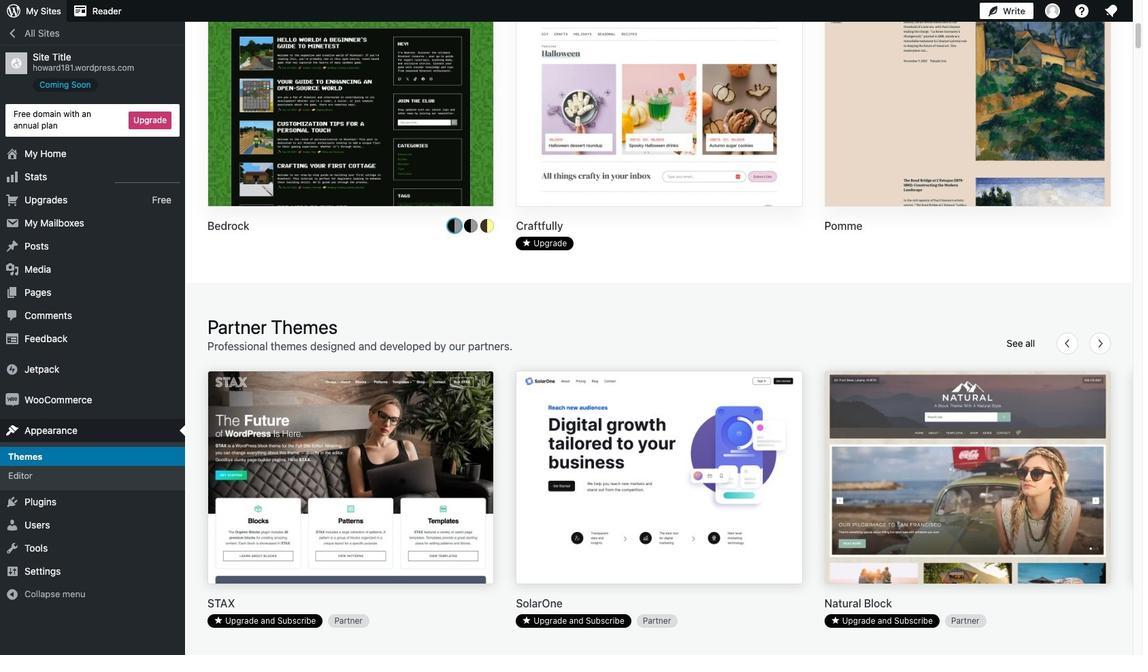 Task type: describe. For each thing, give the bounding box(es) containing it.
inspired by the iconic worlds of minecraft and minetest, bedrock is a blog theme that reminds the immersive experience of these games. image
[[208, 0, 494, 208]]

solarone is a fresh, minimal, and professional wordpress block theme. this theme is suitable for corporate business websites or agencies, freelancers and small startups. image
[[517, 372, 802, 585]]

1 img image from the top
[[5, 362, 19, 376]]

pomme is a simple portfolio theme for painters. image
[[825, 0, 1111, 208]]

my profile image
[[1045, 3, 1060, 18]]



Task type: locate. For each thing, give the bounding box(es) containing it.
2 img image from the top
[[5, 393, 19, 407]]

highest hourly views 0 image
[[115, 174, 180, 183]]

stax is a premium block theme for the wordpress full-site editor. the design is clean, versatile, and totally customizable. additionally, the setup wizard provides a super simple installation process — so your site will appear exactly as the demo within moments of activation. image
[[208, 372, 494, 585]]

img image
[[5, 362, 19, 376], [5, 393, 19, 407]]

help image
[[1074, 3, 1090, 19]]

1 vertical spatial img image
[[5, 393, 19, 407]]

a cheerful wordpress blogging theme dedicated to all things homemade and delightful. image
[[517, 0, 802, 208]]

manage your notifications image
[[1103, 3, 1119, 19]]

0 vertical spatial img image
[[5, 362, 19, 376]]

whether you're providing fishing charters or surf adventures, promoting local farmers markets or saving the whales, offering vegan cooking tips or selling organic lip balm — the natural theme is a natural choice for your wordpress website. image
[[825, 372, 1110, 585]]



Task type: vqa. For each thing, say whether or not it's contained in the screenshot.
Inspired by the iconic worlds of Minecraft and Minetest, Bedrock is a blog theme that reminds the immersive experience of these games.
yes



